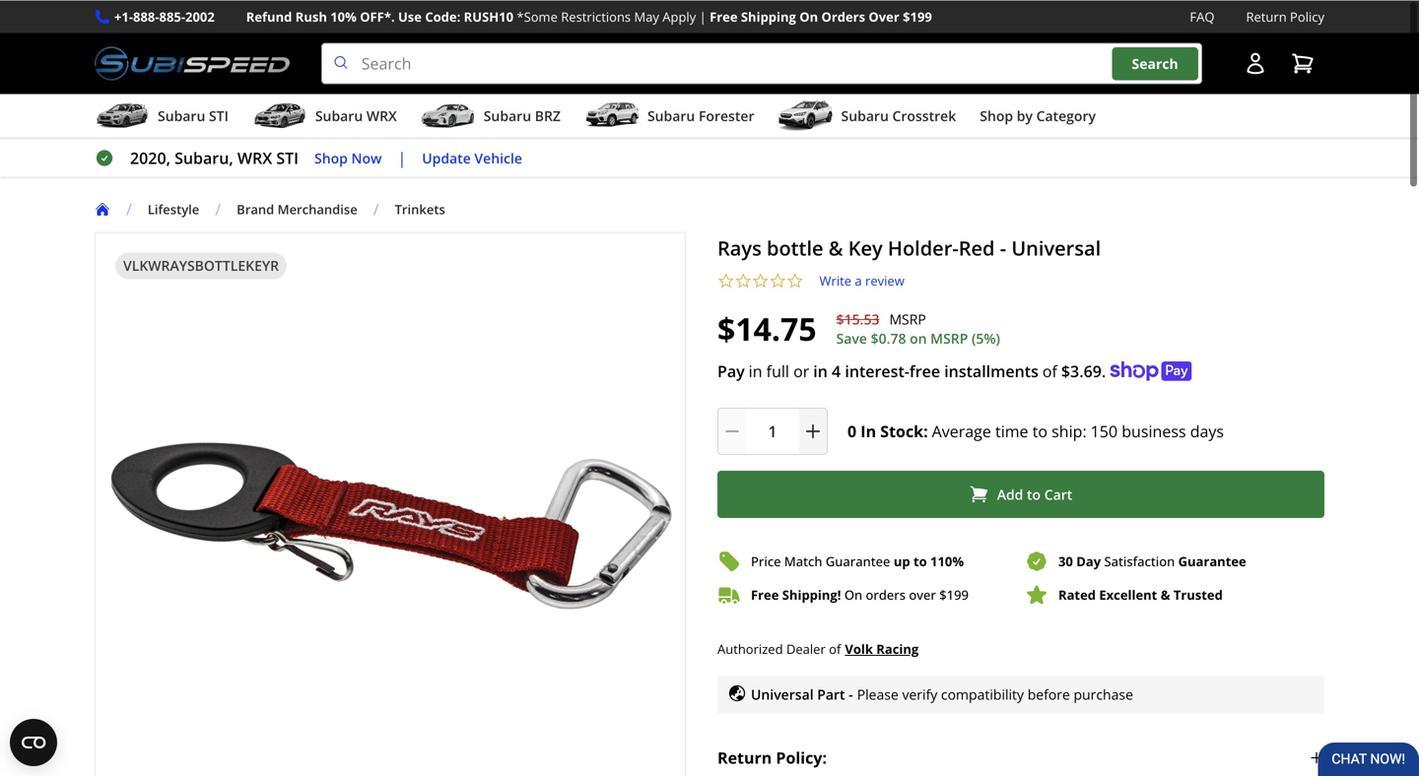 Task type: vqa. For each thing, say whether or not it's contained in the screenshot.
the topmost Back
no



Task type: locate. For each thing, give the bounding box(es) containing it.
/
[[126, 198, 132, 219], [215, 198, 221, 219], [373, 198, 379, 219]]

1 horizontal spatial sti
[[276, 147, 299, 168]]

match
[[785, 553, 823, 570]]

write
[[820, 272, 852, 289]]

1 horizontal spatial in
[[813, 360, 828, 382]]

2 empty star image from the left
[[787, 272, 804, 289]]

0 horizontal spatial sti
[[209, 106, 229, 125]]

subaru for subaru crosstrek
[[841, 106, 889, 125]]

shop for shop now
[[314, 148, 348, 167]]

/ left trinkets
[[373, 198, 379, 219]]

return for return policy:
[[718, 747, 772, 768]]

racing
[[877, 640, 919, 658]]

0 horizontal spatial -
[[849, 685, 853, 704]]

on left "orders"
[[845, 586, 863, 604]]

msrp up on
[[890, 310, 926, 328]]

subaru left brz
[[484, 106, 531, 125]]

search button
[[1112, 47, 1198, 80]]

subaru left forester at the top of page
[[648, 106, 695, 125]]

business
[[1122, 421, 1186, 442]]

brand merchandise
[[237, 200, 358, 218]]

2020,
[[130, 147, 170, 168]]

guarantee up "free shipping! on orders over $ 199"
[[826, 553, 891, 570]]

0 horizontal spatial /
[[126, 198, 132, 219]]

purchase
[[1074, 685, 1134, 704]]

return left policy:
[[718, 747, 772, 768]]

$
[[940, 586, 947, 604]]

$14.75
[[718, 307, 817, 350]]

shop by category
[[980, 106, 1096, 125]]

2 / from the left
[[215, 198, 221, 219]]

crosstrek
[[893, 106, 956, 125]]

/ right home image
[[126, 198, 132, 219]]

1 horizontal spatial free
[[751, 586, 779, 604]]

please
[[857, 685, 899, 704]]

110%
[[931, 553, 964, 570]]

1 subaru from the left
[[158, 106, 205, 125]]

0 vertical spatial |
[[699, 7, 707, 25]]

0 horizontal spatial wrx
[[237, 147, 272, 168]]

guarantee up trusted
[[1179, 553, 1247, 570]]

0 vertical spatial wrx
[[367, 106, 397, 125]]

subaru up 'shop now'
[[315, 106, 363, 125]]

in
[[749, 360, 762, 382], [813, 360, 828, 382]]

1 horizontal spatial wrx
[[367, 106, 397, 125]]

1 horizontal spatial of
[[1043, 360, 1058, 382]]

/ for brand merchandise
[[215, 198, 221, 219]]

1 / from the left
[[126, 198, 132, 219]]

decrement image
[[723, 422, 742, 441]]

0 vertical spatial to
[[1033, 421, 1048, 442]]

885-
[[159, 7, 185, 25]]

in left 4
[[813, 360, 828, 382]]

3 empty star image from the left
[[769, 272, 787, 289]]

apply
[[663, 7, 696, 25]]

sti
[[209, 106, 229, 125], [276, 147, 299, 168]]

msrp right on
[[931, 329, 968, 348]]

0 vertical spatial return
[[1246, 7, 1287, 25]]

to right 'add'
[[1027, 485, 1041, 504]]

0 horizontal spatial |
[[398, 147, 406, 168]]

return left policy
[[1246, 7, 1287, 25]]

0 vertical spatial &
[[829, 234, 843, 261]]

1 horizontal spatial on
[[845, 586, 863, 604]]

| right apply
[[699, 7, 707, 25]]

shop now
[[314, 148, 382, 167]]

1 vertical spatial sti
[[276, 147, 299, 168]]

3 subaru from the left
[[484, 106, 531, 125]]

1 vertical spatial return
[[718, 747, 772, 768]]

0 horizontal spatial of
[[829, 640, 841, 658]]

1 horizontal spatial msrp
[[931, 329, 968, 348]]

a
[[855, 272, 862, 289]]

price match guarantee up to 110%
[[751, 553, 964, 570]]

verify
[[902, 685, 938, 704]]

wrx inside subaru wrx dropdown button
[[367, 106, 397, 125]]

1 vertical spatial &
[[1161, 586, 1170, 604]]

subaru sti
[[158, 106, 229, 125]]

0 horizontal spatial on
[[800, 7, 818, 25]]

refund rush 10% off*. use code: rush10 *some restrictions may apply | free shipping on orders over $199
[[246, 7, 932, 25]]

2 subaru from the left
[[315, 106, 363, 125]]

subaru inside dropdown button
[[648, 106, 695, 125]]

1 vertical spatial shop
[[314, 148, 348, 167]]

subaru forester
[[648, 106, 755, 125]]

1 vertical spatial to
[[1027, 485, 1041, 504]]

to inside button
[[1027, 485, 1041, 504]]

free down price
[[751, 586, 779, 604]]

2 horizontal spatial /
[[373, 198, 379, 219]]

/ left brand
[[215, 198, 221, 219]]

-
[[1000, 234, 1007, 261], [849, 685, 853, 704]]

0 horizontal spatial universal
[[751, 685, 814, 704]]

bottle
[[767, 234, 824, 261]]

/ for lifestyle
[[126, 198, 132, 219]]

0 vertical spatial universal
[[1012, 234, 1101, 261]]

category
[[1037, 106, 1096, 125]]

1 vertical spatial of
[[829, 640, 841, 658]]

2 empty star image from the left
[[735, 272, 752, 289]]

1 vertical spatial free
[[751, 586, 779, 604]]

0 horizontal spatial free
[[710, 7, 738, 25]]

888-
[[133, 7, 159, 25]]

& left trusted
[[1161, 586, 1170, 604]]

of
[[1043, 360, 1058, 382], [829, 640, 841, 658]]

|
[[699, 7, 707, 25], [398, 147, 406, 168]]

rush10
[[464, 7, 514, 25]]

review
[[865, 272, 905, 289]]

sti up 2020, subaru, wrx sti
[[209, 106, 229, 125]]

0 horizontal spatial in
[[749, 360, 762, 382]]

5 subaru from the left
[[841, 106, 889, 125]]

empty star image down bottle
[[787, 272, 804, 289]]

save
[[836, 329, 867, 348]]

& left the key
[[829, 234, 843, 261]]

universal left part
[[751, 685, 814, 704]]

0 vertical spatial sti
[[209, 106, 229, 125]]

1 vertical spatial wrx
[[237, 147, 272, 168]]

1 vertical spatial universal
[[751, 685, 814, 704]]

$199
[[903, 7, 932, 25]]

search
[[1132, 54, 1179, 72]]

write a review
[[820, 272, 905, 289]]

in
[[861, 421, 876, 442]]

2 in from the left
[[813, 360, 828, 382]]

on
[[800, 7, 818, 25], [845, 586, 863, 604]]

update
[[422, 148, 471, 167]]

return inside dropdown button
[[718, 747, 772, 768]]

1 horizontal spatial guarantee
[[1179, 553, 1247, 570]]

1 horizontal spatial return
[[1246, 7, 1287, 25]]

installments
[[945, 360, 1039, 382]]

0 horizontal spatial guarantee
[[826, 553, 891, 570]]

button image
[[1244, 51, 1268, 75]]

faq link
[[1190, 6, 1215, 27]]

10%
[[330, 7, 357, 25]]

to right up at bottom right
[[914, 553, 927, 570]]

add to cart
[[997, 485, 1073, 504]]

shop left by
[[980, 106, 1013, 125]]

over
[[909, 586, 936, 604]]

lifestyle link
[[148, 200, 215, 218], [148, 200, 199, 218]]

- right part
[[849, 685, 853, 704]]

wrx down the a subaru wrx thumbnail image
[[237, 147, 272, 168]]

1 horizontal spatial empty star image
[[787, 272, 804, 289]]

subaru for subaru brz
[[484, 106, 531, 125]]

authorized dealer of volk racing
[[718, 640, 919, 658]]

or
[[794, 360, 810, 382]]

subaru up the subaru,
[[158, 106, 205, 125]]

- right red in the top right of the page
[[1000, 234, 1007, 261]]

to right time
[[1033, 421, 1048, 442]]

average
[[932, 421, 991, 442]]

0 vertical spatial shop
[[980, 106, 1013, 125]]

$0.78
[[871, 329, 906, 348]]

0 vertical spatial -
[[1000, 234, 1007, 261]]

empty star image
[[718, 272, 735, 289], [735, 272, 752, 289], [769, 272, 787, 289]]

0 vertical spatial on
[[800, 7, 818, 25]]

add to cart button
[[718, 471, 1325, 518]]

of left volk
[[829, 640, 841, 658]]

1 horizontal spatial shop
[[980, 106, 1013, 125]]

ship:
[[1052, 421, 1087, 442]]

free right apply
[[710, 7, 738, 25]]

now
[[351, 148, 382, 167]]

3 / from the left
[[373, 198, 379, 219]]

0 horizontal spatial return
[[718, 747, 772, 768]]

0 horizontal spatial shop
[[314, 148, 348, 167]]

subaru wrx
[[315, 106, 397, 125]]

| right now
[[398, 147, 406, 168]]

None number field
[[718, 408, 828, 455]]

1 horizontal spatial &
[[1161, 586, 1170, 604]]

shop left now
[[314, 148, 348, 167]]

wrx up now
[[367, 106, 397, 125]]

0 horizontal spatial &
[[829, 234, 843, 261]]

subispeed logo image
[[95, 43, 290, 84]]

subaru crosstrek
[[841, 106, 956, 125]]

empty star image
[[752, 272, 769, 289], [787, 272, 804, 289]]

0 horizontal spatial empty star image
[[752, 272, 769, 289]]

shop inside dropdown button
[[980, 106, 1013, 125]]

brand
[[237, 200, 274, 218]]

return policy
[[1246, 7, 1325, 25]]

of left '$3.69' on the top right of the page
[[1043, 360, 1058, 382]]

subaru wrx button
[[252, 98, 397, 137]]

in left full
[[749, 360, 762, 382]]

days
[[1190, 421, 1224, 442]]

pay in full or in 4 interest-free installments of $3.69 .
[[718, 360, 1106, 382]]

$15.53
[[836, 310, 880, 328]]

1 vertical spatial |
[[398, 147, 406, 168]]

subaru right the a subaru crosstrek thumbnail image
[[841, 106, 889, 125]]

sti down the a subaru wrx thumbnail image
[[276, 147, 299, 168]]

wrx
[[367, 106, 397, 125], [237, 147, 272, 168]]

subaru for subaru wrx
[[315, 106, 363, 125]]

empty star image down rays
[[752, 272, 769, 289]]

& for bottle
[[829, 234, 843, 261]]

shipping
[[741, 7, 796, 25]]

subaru
[[158, 106, 205, 125], [315, 106, 363, 125], [484, 106, 531, 125], [648, 106, 695, 125], [841, 106, 889, 125]]

universal right red in the top right of the page
[[1012, 234, 1101, 261]]

1 horizontal spatial universal
[[1012, 234, 1101, 261]]

compatibility
[[941, 685, 1024, 704]]

2002
[[185, 7, 215, 25]]

a subaru wrx thumbnail image image
[[252, 101, 307, 130]]

return
[[1246, 7, 1287, 25], [718, 747, 772, 768]]

*some
[[517, 7, 558, 25]]

4 subaru from the left
[[648, 106, 695, 125]]

0 vertical spatial free
[[710, 7, 738, 25]]

1 horizontal spatial /
[[215, 198, 221, 219]]

on left orders
[[800, 7, 818, 25]]



Task type: describe. For each thing, give the bounding box(es) containing it.
open widget image
[[10, 720, 57, 767]]

$15.53 msrp save $0.78 on msrp (5%)
[[836, 310, 1000, 348]]

time
[[996, 421, 1029, 442]]

2 vertical spatial to
[[914, 553, 927, 570]]

policy
[[1290, 7, 1325, 25]]

a subaru brz thumbnail image image
[[421, 101, 476, 130]]

shop for shop by category
[[980, 106, 1013, 125]]

shop pay image
[[1110, 361, 1192, 381]]

subaru,
[[175, 147, 233, 168]]

0 horizontal spatial msrp
[[890, 310, 926, 328]]

part
[[817, 685, 845, 704]]

.
[[1102, 360, 1106, 382]]

interest-
[[845, 360, 910, 382]]

rated excellent & trusted
[[1059, 586, 1223, 604]]

subaru forester button
[[584, 98, 755, 137]]

volk
[[845, 640, 873, 658]]

trusted
[[1174, 586, 1223, 604]]

1 empty star image from the left
[[752, 272, 769, 289]]

2 guarantee from the left
[[1179, 553, 1247, 570]]

off*.
[[360, 7, 395, 25]]

1 horizontal spatial |
[[699, 7, 707, 25]]

policy:
[[776, 747, 827, 768]]

return policy:
[[718, 747, 827, 768]]

subaru for subaru forester
[[648, 106, 695, 125]]

refund
[[246, 7, 292, 25]]

of inside authorized dealer of volk racing
[[829, 640, 841, 658]]

price
[[751, 553, 781, 570]]

a subaru sti thumbnail image image
[[95, 101, 150, 130]]

+1-
[[114, 7, 133, 25]]

up
[[894, 553, 910, 570]]

return policy link
[[1246, 6, 1325, 27]]

0 vertical spatial of
[[1043, 360, 1058, 382]]

rated
[[1059, 586, 1096, 604]]

update vehicle
[[422, 148, 522, 167]]

subaru sti button
[[95, 98, 229, 137]]

1 vertical spatial on
[[845, 586, 863, 604]]

a subaru forester thumbnail image image
[[584, 101, 640, 130]]

brz
[[535, 106, 561, 125]]

search input field
[[321, 43, 1203, 84]]

2020, subaru, wrx sti
[[130, 147, 299, 168]]

over
[[869, 7, 900, 25]]

1 in from the left
[[749, 360, 762, 382]]

increment image
[[803, 422, 823, 441]]

orders
[[866, 586, 906, 604]]

1 empty star image from the left
[[718, 272, 735, 289]]

cart
[[1045, 485, 1073, 504]]

/ for trinkets
[[373, 198, 379, 219]]

lifestyle link down the subaru,
[[148, 200, 215, 218]]

excellent
[[1099, 586, 1158, 604]]

red
[[959, 234, 995, 261]]

4
[[832, 360, 841, 382]]

return for return policy
[[1246, 7, 1287, 25]]

rush
[[295, 7, 327, 25]]

30 day satisfaction guarantee
[[1059, 553, 1247, 570]]

universal part - please verify compatibility before purchase
[[751, 685, 1134, 704]]

home image
[[95, 201, 110, 217]]

subaru for subaru sti
[[158, 106, 205, 125]]

trinkets
[[395, 200, 445, 218]]

return policy: button
[[718, 729, 1325, 777]]

free
[[910, 360, 940, 382]]

199
[[947, 586, 969, 604]]

by
[[1017, 106, 1033, 125]]

rays bottle & key holder-red - universal
[[718, 234, 1101, 261]]

+1-888-885-2002
[[114, 7, 215, 25]]

authorized
[[718, 640, 783, 658]]

$3.69
[[1062, 360, 1102, 382]]

faq
[[1190, 7, 1215, 25]]

1 horizontal spatial -
[[1000, 234, 1007, 261]]

volk racing link
[[845, 638, 919, 660]]

update vehicle button
[[422, 147, 522, 169]]

on
[[910, 329, 927, 348]]

free shipping! on orders over $ 199
[[751, 586, 969, 604]]

day
[[1077, 553, 1101, 570]]

restrictions
[[561, 7, 631, 25]]

+1-888-885-2002 link
[[114, 6, 215, 27]]

1 guarantee from the left
[[826, 553, 891, 570]]

0 in stock: average time to ship: 150 business days
[[848, 421, 1224, 442]]

merchandise
[[278, 200, 358, 218]]

forester
[[699, 106, 755, 125]]

(5%)
[[972, 329, 1000, 348]]

write a review link
[[820, 272, 905, 289]]

subaru crosstrek button
[[778, 98, 956, 137]]

holder-
[[888, 234, 959, 261]]

lifestyle link down 2020,
[[148, 200, 199, 218]]

shipping!
[[782, 586, 841, 604]]

subaru brz button
[[421, 98, 561, 137]]

subaru brz
[[484, 106, 561, 125]]

sti inside dropdown button
[[209, 106, 229, 125]]

1 vertical spatial -
[[849, 685, 853, 704]]

vlkwraysbottlekeyr
[[123, 256, 279, 275]]

before
[[1028, 685, 1070, 704]]

shop now link
[[314, 147, 382, 169]]

& for excellent
[[1161, 586, 1170, 604]]

stock:
[[881, 421, 928, 442]]

150
[[1091, 421, 1118, 442]]

0
[[848, 421, 857, 442]]

key
[[848, 234, 883, 261]]

a subaru crosstrek thumbnail image image
[[778, 101, 833, 130]]



